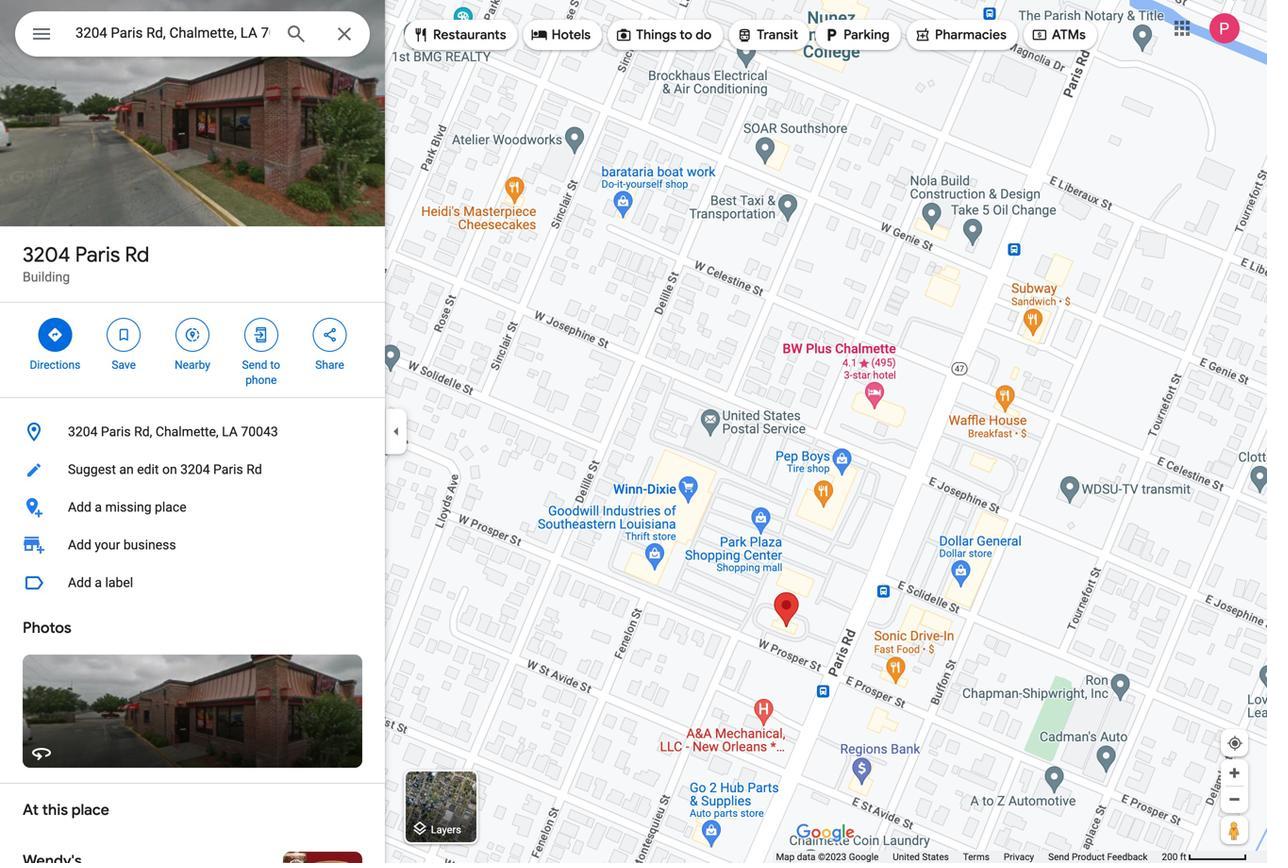 Task type: describe. For each thing, give the bounding box(es) containing it.
terms button
[[963, 851, 990, 864]]

this
[[42, 801, 68, 820]]


[[253, 325, 270, 345]]

paris for rd,
[[101, 424, 131, 440]]

add a label
[[68, 575, 133, 591]]

google maps element
[[0, 0, 1267, 864]]

add for add a missing place
[[68, 500, 91, 515]]

 search field
[[15, 11, 370, 60]]


[[1031, 25, 1048, 45]]

add a label button
[[0, 564, 385, 602]]

suggest an edit on 3204 paris rd button
[[0, 451, 385, 489]]

70043
[[241, 424, 278, 440]]

 hotels
[[531, 25, 591, 45]]

privacy button
[[1004, 851, 1034, 864]]

collapse side panel image
[[386, 421, 407, 442]]

business
[[123, 537, 176, 553]]

zoom in image
[[1228, 766, 1242, 780]]

3204 inside suggest an edit on 3204 paris rd button
[[180, 462, 210, 478]]

directions
[[30, 359, 81, 372]]

your
[[95, 537, 120, 553]]

atms
[[1052, 26, 1086, 43]]

zoom out image
[[1228, 793, 1242, 807]]

states
[[922, 852, 949, 863]]

show street view coverage image
[[1221, 816, 1249, 845]]


[[184, 325, 201, 345]]

send product feedback
[[1049, 852, 1148, 863]]

google account: payton hansen  
(payton.hansen@adept.ai) image
[[1210, 13, 1240, 44]]

add for add your business
[[68, 537, 91, 553]]

3204 Paris Rd, Chalmette, LA 70043 field
[[15, 11, 370, 57]]

save
[[112, 359, 136, 372]]

things
[[636, 26, 677, 43]]

united states button
[[893, 851, 949, 864]]


[[30, 20, 53, 48]]

photos
[[23, 619, 71, 638]]

200
[[1162, 852, 1178, 863]]

la
[[222, 424, 238, 440]]


[[823, 25, 840, 45]]

share
[[315, 359, 344, 372]]

parking
[[844, 26, 890, 43]]

label
[[105, 575, 133, 591]]

 button
[[15, 11, 68, 60]]

an
[[119, 462, 134, 478]]

200 ft button
[[1162, 852, 1248, 863]]

building
[[23, 269, 70, 285]]

add a missing place button
[[0, 489, 385, 527]]


[[321, 325, 338, 345]]

a for label
[[95, 575, 102, 591]]

transit
[[757, 26, 798, 43]]

a for missing
[[95, 500, 102, 515]]

©2023
[[818, 852, 847, 863]]

privacy
[[1004, 852, 1034, 863]]

footer inside "google maps" element
[[776, 851, 1162, 864]]

at this place
[[23, 801, 109, 820]]

show your location image
[[1227, 735, 1244, 752]]

to inside  things to do
[[680, 26, 693, 43]]

send for send product feedback
[[1049, 852, 1070, 863]]


[[615, 25, 632, 45]]


[[412, 25, 429, 45]]



Task type: locate. For each thing, give the bounding box(es) containing it.
None field
[[75, 22, 270, 44]]

add your business
[[68, 537, 176, 553]]

map
[[776, 852, 795, 863]]

place
[[155, 500, 187, 515], [72, 801, 109, 820]]

0 horizontal spatial to
[[270, 359, 280, 372]]

chalmette,
[[156, 424, 219, 440]]

1 vertical spatial a
[[95, 575, 102, 591]]

to
[[680, 26, 693, 43], [270, 359, 280, 372]]

terms
[[963, 852, 990, 863]]

3204 up suggest
[[68, 424, 98, 440]]

3204 paris rd building
[[23, 242, 149, 285]]

rd inside button
[[247, 462, 262, 478]]

hotels
[[552, 26, 591, 43]]

rd down 70043
[[247, 462, 262, 478]]

1 add from the top
[[68, 500, 91, 515]]

a left 'label'
[[95, 575, 102, 591]]

3204 paris rd, chalmette, la 70043
[[68, 424, 278, 440]]

3204 inside 3204 paris rd building
[[23, 242, 70, 268]]


[[47, 325, 64, 345]]

paris
[[75, 242, 120, 268], [101, 424, 131, 440], [213, 462, 243, 478]]

add for add a label
[[68, 575, 91, 591]]

edit
[[137, 462, 159, 478]]

send left product
[[1049, 852, 1070, 863]]

send up phone
[[242, 359, 267, 372]]

paris inside 3204 paris rd building
[[75, 242, 120, 268]]

 pharmacies
[[914, 25, 1007, 45]]

2 vertical spatial paris
[[213, 462, 243, 478]]

1 vertical spatial to
[[270, 359, 280, 372]]

0 vertical spatial 3204
[[23, 242, 70, 268]]

2 vertical spatial 3204
[[180, 462, 210, 478]]

0 vertical spatial to
[[680, 26, 693, 43]]


[[736, 25, 753, 45]]

add down suggest
[[68, 500, 91, 515]]

2 a from the top
[[95, 575, 102, 591]]

send to phone
[[242, 359, 280, 387]]

nearby
[[175, 359, 210, 372]]

add
[[68, 500, 91, 515], [68, 537, 91, 553], [68, 575, 91, 591]]

 atms
[[1031, 25, 1086, 45]]

2 add from the top
[[68, 537, 91, 553]]

send for send to phone
[[242, 359, 267, 372]]

data
[[797, 852, 816, 863]]

3204 inside 3204 paris rd, chalmette, la 70043 button
[[68, 424, 98, 440]]

0 vertical spatial add
[[68, 500, 91, 515]]

footer containing map data ©2023 google
[[776, 851, 1162, 864]]

send product feedback button
[[1049, 851, 1148, 864]]

1 vertical spatial 3204
[[68, 424, 98, 440]]

paris up 
[[75, 242, 120, 268]]

united
[[893, 852, 920, 863]]

footer
[[776, 851, 1162, 864]]

restaurants
[[433, 26, 506, 43]]

feedback
[[1107, 852, 1148, 863]]

send inside the send to phone
[[242, 359, 267, 372]]

rd up 
[[125, 242, 149, 268]]

0 vertical spatial send
[[242, 359, 267, 372]]

rd,
[[134, 424, 152, 440]]

rd
[[125, 242, 149, 268], [247, 462, 262, 478]]

 things to do
[[615, 25, 712, 45]]


[[115, 325, 132, 345]]

1 horizontal spatial rd
[[247, 462, 262, 478]]

a
[[95, 500, 102, 515], [95, 575, 102, 591]]

rd inside 3204 paris rd building
[[125, 242, 149, 268]]

3 add from the top
[[68, 575, 91, 591]]

3204 right on
[[180, 462, 210, 478]]

3204 for rd,
[[68, 424, 98, 440]]

3204 paris rd, chalmette, la 70043 button
[[0, 413, 385, 451]]

1 horizontal spatial send
[[1049, 852, 1070, 863]]

united states
[[893, 852, 949, 863]]

1 horizontal spatial to
[[680, 26, 693, 43]]

to up phone
[[270, 359, 280, 372]]

google
[[849, 852, 879, 863]]

missing
[[105, 500, 152, 515]]


[[531, 25, 548, 45]]

1 vertical spatial add
[[68, 537, 91, 553]]

2 vertical spatial add
[[68, 575, 91, 591]]

suggest
[[68, 462, 116, 478]]

1 a from the top
[[95, 500, 102, 515]]

actions for 3204 paris rd region
[[0, 303, 385, 397]]

to inside the send to phone
[[270, 359, 280, 372]]

send inside send product feedback button
[[1049, 852, 1070, 863]]

pharmacies
[[935, 26, 1007, 43]]

 restaurants
[[412, 25, 506, 45]]

add your business link
[[0, 527, 385, 564]]

paris left rd,
[[101, 424, 131, 440]]

on
[[162, 462, 177, 478]]

0 horizontal spatial send
[[242, 359, 267, 372]]

place down on
[[155, 500, 187, 515]]

1 vertical spatial send
[[1049, 852, 1070, 863]]

paris for rd
[[75, 242, 120, 268]]

0 horizontal spatial rd
[[125, 242, 149, 268]]

1 vertical spatial paris
[[101, 424, 131, 440]]

1 vertical spatial place
[[72, 801, 109, 820]]

0 vertical spatial a
[[95, 500, 102, 515]]

product
[[1072, 852, 1105, 863]]

0 vertical spatial paris
[[75, 242, 120, 268]]

suggest an edit on 3204 paris rd
[[68, 462, 262, 478]]

to left do
[[680, 26, 693, 43]]

none field inside the 3204 paris rd, chalmette, la 70043 field
[[75, 22, 270, 44]]

200 ft
[[1162, 852, 1187, 863]]

3204 up building
[[23, 242, 70, 268]]

send
[[242, 359, 267, 372], [1049, 852, 1070, 863]]


[[914, 25, 931, 45]]

a left missing
[[95, 500, 102, 515]]

add left 'label'
[[68, 575, 91, 591]]

add left your
[[68, 537, 91, 553]]

ft
[[1180, 852, 1187, 863]]

layers
[[431, 824, 461, 836]]

phone
[[246, 374, 277, 387]]

paris down la
[[213, 462, 243, 478]]

3204
[[23, 242, 70, 268], [68, 424, 98, 440], [180, 462, 210, 478]]

 parking
[[823, 25, 890, 45]]

at
[[23, 801, 39, 820]]

0 vertical spatial rd
[[125, 242, 149, 268]]

0 vertical spatial place
[[155, 500, 187, 515]]

place right this
[[72, 801, 109, 820]]

do
[[696, 26, 712, 43]]

3204 for rd
[[23, 242, 70, 268]]

map data ©2023 google
[[776, 852, 879, 863]]

0 horizontal spatial place
[[72, 801, 109, 820]]

3204 paris rd main content
[[0, 0, 385, 864]]

 transit
[[736, 25, 798, 45]]

1 vertical spatial rd
[[247, 462, 262, 478]]

place inside button
[[155, 500, 187, 515]]

1 horizontal spatial place
[[155, 500, 187, 515]]

add a missing place
[[68, 500, 187, 515]]



Task type: vqa. For each thing, say whether or not it's contained in the screenshot.
401 E Amado Rd Building
no



